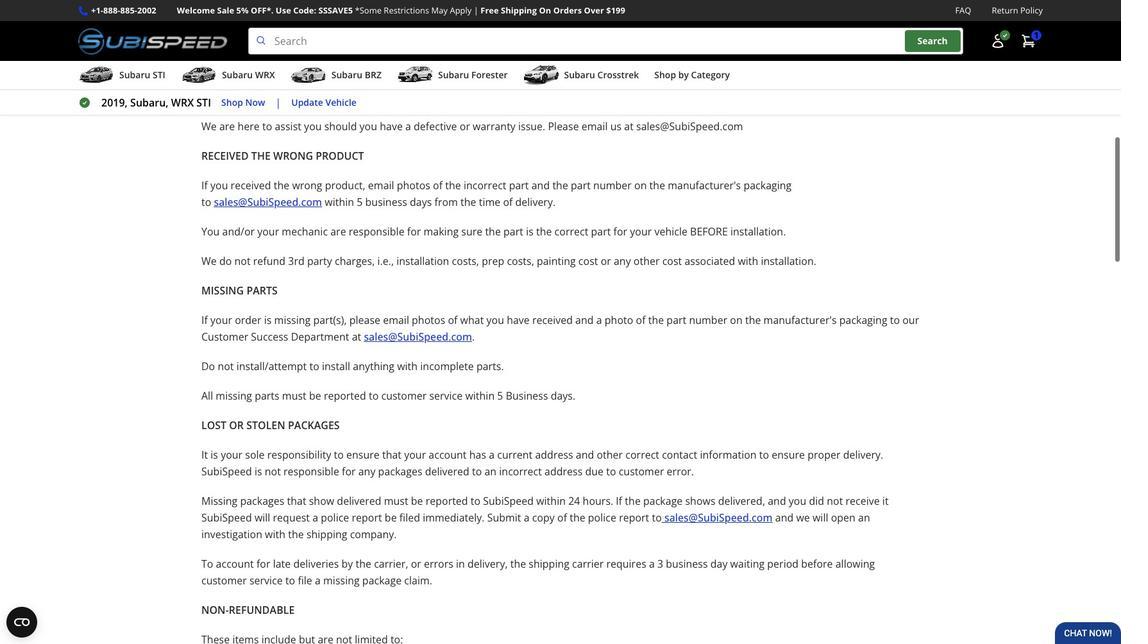 Task type: describe. For each thing, give the bounding box(es) containing it.
but inside subispeed does not offer any type of warranty coverage for defective products. however, the majority of the products available through our website are covered under a manufacturer's warranty. subispeed shall not be liable for any incidental or consequential damages as a result of product defects. subispeed does not cover miscellaneous expenses including, but not limited to labor costs for removal and installation of a defective part, materials, lost time or wages, towing, lift, shipping, dock or storage fees.
[[535, 69, 551, 83]]

is up we do not refund 3rd party charges, i.e., installation costs, prep costs, painting cost or any other cost associated with installation.
[[526, 220, 534, 234]]

and inside missing packages that show delivered must be reported to subispeed within 24 hours. if the package shows delivered, and you did not receive it subispeed will request a police report be filed immediately. submit a copy of the police report to
[[768, 490, 786, 504]]

be up 'packages'
[[309, 384, 321, 398]]

2 horizontal spatial sales@subispeed.com
[[665, 506, 773, 520]]

1 horizontal spatial responsible
[[349, 220, 405, 234]]

a down shipping,
[[405, 115, 411, 129]]

are left here
[[219, 115, 235, 129]]

your up the refund
[[257, 220, 279, 234]]

a down show
[[313, 506, 318, 520]]

1 vertical spatial within
[[465, 384, 495, 398]]

are right include
[[318, 628, 333, 642]]

1 horizontal spatial does
[[295, 69, 318, 83]]

miscellaneous
[[368, 69, 436, 83]]

carrier
[[572, 552, 604, 567]]

0 horizontal spatial missing
[[216, 384, 252, 398]]

and inside subispeed does not offer any type of warranty coverage for defective products. however, the majority of the products available through our website are covered under a manufacturer's warranty. subispeed shall not be liable for any incidental or consequential damages as a result of product defects. subispeed does not cover miscellaneous expenses including, but not limited to labor costs for removal and installation of a defective part, materials, lost time or wages, towing, lift, shipping, dock or storage fees.
[[734, 69, 752, 83]]

anything
[[353, 355, 395, 369]]

or down a subaru brz thumbnail image
[[296, 85, 306, 100]]

search input field
[[248, 28, 964, 55]]

with for shipping
[[265, 523, 285, 537]]

issue.
[[518, 115, 545, 129]]

error.
[[667, 460, 694, 474]]

your left vehicle at top
[[630, 220, 652, 234]]

should
[[324, 115, 357, 129]]

subispeed up covered
[[201, 35, 252, 49]]

delivered inside missing packages that show delivered must be reported to subispeed within 24 hours. if the package shows delivered, and you did not receive it subispeed will request a police report be filed immediately. submit a copy of the police report to
[[337, 490, 381, 504]]

1 police from the left
[[321, 506, 349, 520]]

0 vertical spatial with
[[738, 250, 758, 264]]

defective for products
[[488, 35, 532, 49]]

0 vertical spatial email
[[582, 115, 608, 129]]

+1-
[[91, 4, 103, 16]]

any up photo
[[614, 250, 631, 264]]

it is your sole responsibility to ensure that your account has a current address and other correct contact information to ensure proper delivery. subispeed is not responsible for any packages delivered to an incorrect address due to customer error.
[[201, 443, 883, 474]]

0 vertical spatial 5
[[357, 191, 363, 205]]

refund
[[253, 250, 286, 264]]

search
[[918, 35, 948, 47]]

sales@subispeed.com link for sales@subispeed.com .
[[364, 325, 472, 339]]

manufacturer's inside subispeed does not offer any type of warranty coverage for defective products. however, the majority of the products available through our website are covered under a manufacturer's warranty. subispeed shall not be liable for any incidental or consequential damages as a result of product defects. subispeed does not cover miscellaneous expenses including, but not limited to labor costs for removal and installation of a defective part, materials, lost time or wages, towing, lift, shipping, dock or storage fees.
[[300, 52, 374, 66]]

1 cost from the left
[[579, 250, 598, 264]]

painting
[[537, 250, 576, 264]]

subaru brz button
[[290, 64, 382, 89]]

shop now
[[221, 96, 265, 108]]

or right painting
[[601, 250, 611, 264]]

may
[[431, 4, 448, 16]]

2 horizontal spatial defective
[[831, 69, 874, 83]]

missing
[[201, 279, 244, 293]]

1 horizontal spatial |
[[474, 4, 478, 16]]

subaru crosstrek button
[[523, 64, 639, 89]]

0 vertical spatial address
[[535, 443, 573, 457]]

3
[[657, 552, 663, 567]]

1 vertical spatial installation
[[397, 250, 449, 264]]

photos inside the if you received the wrong product, email photos of the incorrect part and the part number on the manufacturer's packaging to
[[397, 174, 430, 188]]

errors
[[424, 552, 453, 567]]

receive
[[846, 490, 880, 504]]

these
[[201, 628, 230, 642]]

category
[[691, 69, 730, 81]]

any left type
[[325, 35, 342, 49]]

filed
[[399, 506, 420, 520]]

limited inside subispeed does not offer any type of warranty coverage for defective products. however, the majority of the products available through our website are covered under a manufacturer's warranty. subispeed shall not be liable for any incidental or consequential damages as a result of product defects. subispeed does not cover miscellaneous expenses including, but not limited to labor costs for removal and installation of a defective part, materials, lost time or wages, towing, lift, shipping, dock or storage fees.
[[573, 69, 606, 83]]

0 vertical spatial have
[[380, 115, 403, 129]]

customer inside it is your sole responsibility to ensure that your account has a current address and other correct contact information to ensure proper delivery. subispeed is not responsible for any packages delivered to an incorrect address due to customer error.
[[619, 460, 664, 474]]

0 horizontal spatial within
[[325, 191, 354, 205]]

if you received the wrong product, email photos of the incorrect part and the part number on the manufacturer's packaging to
[[201, 174, 792, 205]]

carrier,
[[374, 552, 408, 567]]

product
[[316, 144, 364, 159]]

a left copy
[[524, 506, 530, 520]]

non-refundable
[[201, 599, 295, 613]]

of right photo
[[636, 309, 646, 323]]

is right it
[[211, 443, 218, 457]]

sales@subispeed.com .
[[364, 325, 478, 339]]

a right file
[[315, 569, 321, 583]]

including,
[[486, 69, 533, 83]]

0 vertical spatial installation.
[[731, 220, 786, 234]]

immediately.
[[423, 506, 485, 520]]

have inside the if your order is missing part(s), please email photos of what you have received and a photo of the part number on the manufacturer's packaging to our customer success department at
[[507, 309, 530, 323]]

shop for shop now
[[221, 96, 243, 108]]

sale
[[217, 4, 234, 16]]

subaru crosstrek
[[564, 69, 639, 81]]

of right type
[[368, 35, 378, 49]]

before
[[801, 552, 833, 567]]

+1-888-885-2002 link
[[91, 4, 156, 17]]

and inside the if your order is missing part(s), please email photos of what you have received and a photo of the part number on the manufacturer's packaging to our customer success department at
[[575, 309, 594, 323]]

time inside subispeed does not offer any type of warranty coverage for defective products. however, the majority of the products available through our website are covered under a manufacturer's warranty. subispeed shall not be liable for any incidental or consequential damages as a result of product defects. subispeed does not cover miscellaneous expenses including, but not limited to labor costs for removal and installation of a defective part, materials, lost time or wages, towing, lift, shipping, dock or storage fees.
[[271, 85, 293, 100]]

crosstrek
[[598, 69, 639, 81]]

0 horizontal spatial |
[[275, 96, 281, 110]]

type
[[345, 35, 366, 49]]

current
[[497, 443, 533, 457]]

available
[[767, 35, 809, 49]]

correct inside it is your sole responsibility to ensure that your account has a current address and other correct contact information to ensure proper delivery. subispeed is not responsible for any packages delivered to an incorrect address due to customer error.
[[626, 443, 659, 457]]

received inside the if you received the wrong product, email photos of the incorrect part and the part number on the manufacturer's packaging to
[[231, 174, 271, 188]]

1 vertical spatial wrx
[[171, 96, 194, 110]]

an inside it is your sole responsibility to ensure that your account has a current address and other correct contact information to ensure proper delivery. subispeed is not responsible for any packages delivered to an incorrect address due to customer error.
[[485, 460, 497, 474]]

expenses
[[439, 69, 484, 83]]

of up you and/or your mechanic are responsible for making sure the part is the correct part for your vehicle before installation.
[[503, 191, 513, 205]]

must inside missing packages that show delivered must be reported to subispeed within 24 hours. if the package shows delivered, and you did not receive it subispeed will request a police report be filed immediately. submit a copy of the police report to
[[384, 490, 408, 504]]

brz
[[365, 69, 382, 81]]

a right the 'under'
[[292, 52, 298, 66]]

free
[[481, 4, 499, 16]]

1 horizontal spatial 5
[[497, 384, 503, 398]]

restrictions
[[384, 4, 429, 16]]

these items include but are not limited to:
[[201, 628, 403, 642]]

will inside missing packages that show delivered must be reported to subispeed within 24 hours. if the package shows delivered, and you did not receive it subispeed will request a police report be filed immediately. submit a copy of the police report to
[[255, 506, 270, 520]]

be inside subispeed does not offer any type of warranty coverage for defective products. however, the majority of the products available through our website are covered under a manufacturer's warranty. subispeed shall not be liable for any incidental or consequential damages as a result of product defects. subispeed does not cover miscellaneous expenses including, but not limited to labor costs for removal and installation of a defective part, materials, lost time or wages, towing, lift, shipping, dock or storage fees.
[[521, 52, 533, 66]]

all missing parts must be reported to customer service within 5 business days.
[[201, 384, 576, 398]]

0 horizontal spatial business
[[365, 191, 407, 205]]

will inside and we will open an investigation with the shipping company.
[[813, 506, 828, 520]]

you inside the if your order is missing part(s), please email photos of what you have received and a photo of the part number on the manufacturer's packaging to our customer success department at
[[487, 309, 504, 323]]

subispeed inside it is your sole responsibility to ensure that your account has a current address and other correct contact information to ensure proper delivery. subispeed is not responsible for any packages delivered to an incorrect address due to customer error.
[[201, 460, 252, 474]]

defects.
[[201, 69, 239, 83]]

a subaru sti thumbnail image image
[[78, 66, 114, 85]]

+1-888-885-2002
[[91, 4, 156, 16]]

account inside it is your sole responsibility to ensure that your account has a current address and other correct contact information to ensure proper delivery. subispeed is not responsible for any packages delivered to an incorrect address due to customer error.
[[429, 443, 467, 457]]

majority
[[649, 35, 688, 49]]

update vehicle
[[291, 96, 357, 108]]

your left the sole in the left bottom of the page
[[221, 443, 243, 457]]

is inside the if your order is missing part(s), please email photos of what you have received and a photo of the part number on the manufacturer's packaging to our customer success department at
[[264, 309, 272, 323]]

1 vertical spatial installation.
[[761, 250, 817, 264]]

what
[[460, 309, 484, 323]]

0 horizontal spatial correct
[[555, 220, 588, 234]]

number inside the if you received the wrong product, email photos of the incorrect part and the part number on the manufacturer's packaging to
[[593, 174, 632, 188]]

consequential
[[663, 52, 730, 66]]

account inside to account for late deliveries by the carrier, or errors in delivery, the shipping carrier requires a 3 business day waiting period before allowing customer service to file a missing package claim.
[[216, 552, 254, 567]]

2019,
[[101, 96, 128, 110]]

please
[[349, 309, 380, 323]]

allowing
[[836, 552, 875, 567]]

&
[[288, 6, 296, 20]]

2019, subaru, wrx sti
[[101, 96, 211, 110]]

did
[[809, 490, 824, 504]]

business inside to account for late deliveries by the carrier, or errors in delivery, the shipping carrier requires a 3 business day waiting period before allowing customer service to file a missing package claim.
[[666, 552, 708, 567]]

and inside the if you received the wrong product, email photos of the incorrect part and the part number on the manufacturer's packaging to
[[532, 174, 550, 188]]

of inside missing packages that show delivered must be reported to subispeed within 24 hours. if the package shows delivered, and you did not receive it subispeed will request a police report be filed immediately. submit a copy of the police report to
[[557, 506, 567, 520]]

by inside shop by category dropdown button
[[679, 69, 689, 81]]

of down result
[[810, 69, 820, 83]]

0 horizontal spatial must
[[282, 384, 307, 398]]

*some
[[355, 4, 382, 16]]

faq
[[955, 4, 971, 16]]

or down dock at the top left of the page
[[460, 115, 470, 129]]

subaru for subaru crosstrek
[[564, 69, 595, 81]]

1 horizontal spatial sti
[[196, 96, 211, 110]]

subaru forester
[[438, 69, 508, 81]]

manufacturer's inside the if you received the wrong product, email photos of the incorrect part and the part number on the manufacturer's packaging to
[[668, 174, 741, 188]]

1 horizontal spatial warranty
[[473, 115, 516, 129]]

5%
[[236, 4, 249, 16]]

packaging inside the if you received the wrong product, email photos of the incorrect part and the part number on the manufacturer's packaging to
[[744, 174, 792, 188]]

shipping
[[501, 4, 537, 16]]

subispeed up investigation
[[201, 506, 252, 520]]

a down result
[[823, 69, 828, 83]]

storage
[[484, 85, 519, 100]]

of inside the if you received the wrong product, email photos of the incorrect part and the part number on the manufacturer's packaging to
[[433, 174, 443, 188]]

2 costs, from the left
[[507, 250, 534, 264]]

do not install/attempt to install anything with incomplete parts.
[[201, 355, 504, 369]]

wages,
[[309, 85, 341, 100]]

a right as
[[792, 52, 798, 66]]

product,
[[325, 174, 365, 188]]

through
[[812, 35, 850, 49]]

shipping,
[[399, 85, 442, 100]]

code:
[[293, 4, 316, 16]]

item
[[299, 6, 323, 20]]

defective for at sales@subispeed.com
[[414, 115, 457, 129]]

or up "costs" on the right
[[650, 52, 660, 66]]

2 ensure from the left
[[772, 443, 805, 457]]

forester
[[471, 69, 508, 81]]

is down the sole in the left bottom of the page
[[255, 460, 262, 474]]

making
[[424, 220, 459, 234]]

warranty inside subispeed does not offer any type of warranty coverage for defective products. however, the majority of the products available through our website are covered under a manufacturer's warranty. subispeed shall not be liable for any incidental or consequential damages as a result of product defects. subispeed does not cover miscellaneous expenses including, but not limited to labor costs for removal and installation of a defective part, materials, lost time or wages, towing, lift, shipping, dock or storage fees.
[[380, 35, 423, 49]]

delivered,
[[718, 490, 765, 504]]

packages inside missing packages that show delivered must be reported to subispeed within 24 hours. if the package shows delivered, and you did not receive it subispeed will request a police report be filed immediately. submit a copy of the police report to
[[240, 490, 284, 504]]

missing inside to account for late deliveries by the carrier, or errors in delivery, the shipping carrier requires a 3 business day waiting period before allowing customer service to file a missing package claim.
[[323, 569, 360, 583]]

any up subaru crosstrek on the top of the page
[[581, 52, 598, 66]]

policy
[[1021, 4, 1043, 16]]

1 vertical spatial limited
[[355, 628, 388, 642]]

apply
[[450, 4, 472, 16]]

3rd
[[288, 250, 305, 264]]

of left what
[[448, 309, 458, 323]]

or inside to account for late deliveries by the carrier, or errors in delivery, the shipping carrier requires a 3 business day waiting period before allowing customer service to file a missing package claim.
[[411, 552, 421, 567]]

to inside to account for late deliveries by the carrier, or errors in delivery, the shipping carrier requires a 3 business day waiting period before allowing customer service to file a missing package claim.
[[285, 569, 295, 583]]

before
[[690, 220, 728, 234]]

welcome sale 5% off*. use code: sssave5 *some restrictions may apply | free shipping on orders over $199
[[177, 4, 625, 16]]

please
[[548, 115, 579, 129]]

customer service
[[381, 384, 463, 398]]

to account for late deliveries by the carrier, or errors in delivery, the shipping carrier requires a 3 business day waiting period before allowing customer service to file a missing package claim.
[[201, 552, 875, 583]]

subaru sti
[[119, 69, 165, 81]]

customer inside to account for late deliveries by the carrier, or errors in delivery, the shipping carrier requires a 3 business day waiting period before allowing customer service to file a missing package claim.
[[201, 569, 247, 583]]

0 vertical spatial does
[[255, 35, 278, 49]]

photo
[[605, 309, 633, 323]]

not inside it is your sole responsibility to ensure that your account has a current address and other correct contact information to ensure proper delivery. subispeed is not responsible for any packages delivered to an incorrect address due to customer error.
[[265, 460, 281, 474]]

sales@subispeed.com for .
[[364, 325, 472, 339]]

for inside to account for late deliveries by the carrier, or errors in delivery, the shipping carrier requires a 3 business day waiting period before allowing customer service to file a missing package claim.
[[257, 552, 270, 567]]

late
[[273, 552, 291, 567]]

an inside and we will open an investigation with the shipping company.
[[858, 506, 870, 520]]

of up consequential
[[691, 35, 700, 49]]

delivery. inside it is your sole responsibility to ensure that your account has a current address and other correct contact information to ensure proper delivery. subispeed is not responsible for any packages delivered to an incorrect address due to customer error.
[[843, 443, 883, 457]]

defective
[[201, 6, 253, 20]]

missing parts
[[201, 279, 278, 293]]



Task type: vqa. For each thing, say whether or not it's contained in the screenshot.
the "Select Year" button
no



Task type: locate. For each thing, give the bounding box(es) containing it.
are inside subispeed does not offer any type of warranty coverage for defective products. however, the majority of the products available through our website are covered under a manufacturer's warranty. subispeed shall not be liable for any incidental or consequential damages as a result of product defects. subispeed does not cover miscellaneous expenses including, but not limited to labor costs for removal and installation of a defective part, materials, lost time or wages, towing, lift, shipping, dock or storage fees.
[[201, 52, 217, 66]]

delivery. up you and/or your mechanic are responsible for making sure the part is the correct part for your vehicle before installation.
[[515, 191, 556, 205]]

subaru for subaru wrx
[[222, 69, 253, 81]]

1 vertical spatial sales@subispeed.com link
[[364, 325, 472, 339]]

1 horizontal spatial received
[[532, 309, 573, 323]]

subaru left crosstrek at the top right of the page
[[564, 69, 595, 81]]

packages up request
[[240, 490, 284, 504]]

parts
[[247, 279, 278, 293]]

missing inside the if your order is missing part(s), please email photos of what you have received and a photo of the part number on the manufacturer's packaging to our customer success department at
[[274, 309, 311, 323]]

you inside the if you received the wrong product, email photos of the incorrect part and the part number on the manufacturer's packaging to
[[210, 174, 228, 188]]

here
[[238, 115, 260, 129]]

1 horizontal spatial police
[[588, 506, 616, 520]]

items
[[232, 628, 259, 642]]

will left request
[[255, 506, 270, 520]]

or up claim.
[[411, 552, 421, 567]]

2 cost from the left
[[662, 250, 682, 264]]

0 vertical spatial on
[[634, 174, 647, 188]]

2 vertical spatial email
[[383, 309, 409, 323]]

by inside to account for late deliveries by the carrier, or errors in delivery, the shipping carrier requires a 3 business day waiting period before allowing customer service to file a missing package claim.
[[342, 552, 353, 567]]

prep
[[482, 250, 504, 264]]

received down painting
[[532, 309, 573, 323]]

costs, left prep
[[452, 250, 479, 264]]

0 vertical spatial sti
[[153, 69, 165, 81]]

1 subaru from the left
[[119, 69, 150, 81]]

2 horizontal spatial manufacturer's
[[764, 309, 837, 323]]

0 horizontal spatial by
[[342, 552, 353, 567]]

shop for shop by category
[[654, 69, 676, 81]]

days
[[410, 191, 432, 205]]

1 vertical spatial 5
[[497, 384, 503, 398]]

and down damages
[[734, 69, 752, 83]]

by right the deliveries
[[342, 552, 353, 567]]

us
[[610, 115, 622, 129]]

0 vertical spatial reported
[[324, 384, 366, 398]]

0 vertical spatial we
[[201, 115, 217, 129]]

2 report from the left
[[619, 506, 649, 520]]

1 report from the left
[[352, 506, 382, 520]]

shipping inside and we will open an investigation with the shipping company.
[[307, 523, 347, 537]]

a left 3
[[649, 552, 655, 567]]

sssave5
[[319, 4, 353, 16]]

must up filed
[[384, 490, 408, 504]]

company.
[[350, 523, 397, 537]]

not inside missing packages that show delivered must be reported to subispeed within 24 hours. if the package shows delivered, and you did not receive it subispeed will request a police report be filed immediately. submit a copy of the police report to
[[827, 490, 843, 504]]

email up sales@subispeed.com within 5 business days from the time of delivery.
[[368, 174, 394, 188]]

package down carrier,
[[362, 569, 402, 583]]

sti
[[153, 69, 165, 81], [196, 96, 211, 110]]

1 vertical spatial account
[[216, 552, 254, 567]]

subaru sti button
[[78, 64, 165, 89]]

does up wages,
[[295, 69, 318, 83]]

0 horizontal spatial responsible
[[284, 460, 339, 474]]

1 ensure from the left
[[346, 443, 380, 457]]

but down liable
[[535, 69, 551, 83]]

to inside the if your order is missing part(s), please email photos of what you have received and a photo of the part number on the manufacturer's packaging to our customer success department at
[[890, 309, 900, 323]]

account right to
[[216, 552, 254, 567]]

and/or
[[222, 220, 255, 234]]

update vehicle button
[[291, 95, 357, 110]]

1 horizontal spatial on
[[730, 309, 743, 323]]

1 horizontal spatial delivered
[[425, 460, 469, 474]]

subaru inside 'dropdown button'
[[119, 69, 150, 81]]

shipping
[[307, 523, 347, 537], [529, 552, 570, 567]]

any up company.
[[358, 460, 376, 474]]

an down has
[[485, 460, 497, 474]]

1 vertical spatial address
[[545, 460, 583, 474]]

we
[[796, 506, 810, 520]]

1 costs, from the left
[[452, 250, 479, 264]]

we for we do not refund 3rd party charges, i.e., installation costs, prep costs, painting cost or any other cost associated with installation.
[[201, 250, 217, 264]]

0 vertical spatial warranty
[[380, 35, 423, 49]]

0 horizontal spatial our
[[853, 35, 869, 49]]

we for we are here to assist you should you have a defective or warranty issue. please email us at sales@subispeed.com
[[201, 115, 217, 129]]

2 we from the top
[[201, 250, 217, 264]]

incidental
[[600, 52, 647, 66]]

manufacturer's inside the if your order is missing part(s), please email photos of what you have received and a photo of the part number on the manufacturer's packaging to our customer success department at
[[764, 309, 837, 323]]

1 horizontal spatial have
[[507, 309, 530, 323]]

are up defects. at left
[[201, 52, 217, 66]]

0 horizontal spatial does
[[255, 35, 278, 49]]

shop inside dropdown button
[[654, 69, 676, 81]]

1 vertical spatial packaging
[[840, 309, 888, 323]]

0 horizontal spatial sales@subispeed.com
[[214, 191, 322, 205]]

1 vertical spatial with
[[397, 355, 418, 369]]

cost right painting
[[579, 250, 598, 264]]

a left photo
[[596, 309, 602, 323]]

1 vertical spatial warranty
[[473, 115, 516, 129]]

1 vertical spatial |
[[275, 96, 281, 110]]

1 horizontal spatial shop
[[654, 69, 676, 81]]

1 horizontal spatial time
[[479, 191, 500, 205]]

limited left to:
[[355, 628, 388, 642]]

within down product,
[[325, 191, 354, 205]]

associated
[[685, 250, 735, 264]]

0 horizontal spatial but
[[299, 628, 315, 642]]

you inside missing packages that show delivered must be reported to subispeed within 24 hours. if the package shows delivered, and you did not receive it subispeed will request a police report be filed immediately. submit a copy of the police report to
[[789, 490, 807, 504]]

1 horizontal spatial but
[[535, 69, 551, 83]]

do
[[201, 355, 215, 369]]

1 vertical spatial business
[[666, 552, 708, 567]]

police down hours.
[[588, 506, 616, 520]]

for inside it is your sole responsibility to ensure that your account has a current address and other correct contact information to ensure proper delivery. subispeed is not responsible for any packages delivered to an incorrect address due to customer error.
[[342, 460, 356, 474]]

sales@subispeed.com for within 5 business days from the time of delivery.
[[214, 191, 322, 205]]

0 horizontal spatial packages
[[240, 490, 284, 504]]

0 vertical spatial other
[[634, 250, 660, 264]]

defective
[[488, 35, 532, 49], [831, 69, 874, 83], [414, 115, 457, 129]]

responsible inside it is your sole responsibility to ensure that your account has a current address and other correct contact information to ensure proper delivery. subispeed is not responsible for any packages delivered to an incorrect address due to customer error.
[[284, 460, 339, 474]]

an down receive
[[858, 506, 870, 520]]

part inside the if your order is missing part(s), please email photos of what you have received and a photo of the part number on the manufacturer's packaging to our customer success department at
[[667, 309, 687, 323]]

if right hours.
[[616, 490, 622, 504]]

return
[[992, 4, 1018, 16]]

on
[[539, 4, 551, 16]]

that down all missing parts must be reported to customer service within 5 business days. on the bottom of page
[[382, 443, 402, 457]]

contact
[[662, 443, 697, 457]]

0 horizontal spatial will
[[255, 506, 270, 520]]

of right copy
[[557, 506, 567, 520]]

part,
[[877, 69, 899, 83]]

you down update
[[304, 115, 322, 129]]

are right mechanic
[[330, 220, 346, 234]]

install
[[322, 355, 350, 369]]

photos inside the if your order is missing part(s), please email photos of what you have received and a photo of the part number on the manufacturer's packaging to our customer success department at
[[412, 309, 445, 323]]

you right should at top left
[[360, 115, 377, 129]]

defective up shall
[[488, 35, 532, 49]]

address left due
[[545, 460, 583, 474]]

0 horizontal spatial other
[[597, 443, 623, 457]]

1 vertical spatial manufacturer's
[[668, 174, 741, 188]]

if up customer at the left bottom of the page
[[201, 309, 208, 323]]

i.e.,
[[378, 250, 394, 264]]

1 vertical spatial responsible
[[284, 460, 339, 474]]

deliveries
[[293, 552, 339, 567]]

if inside the if your order is missing part(s), please email photos of what you have received and a photo of the part number on the manufacturer's packaging to our customer success department at
[[201, 309, 208, 323]]

you down received
[[210, 174, 228, 188]]

subispeed down coverage
[[424, 52, 475, 66]]

sti inside subaru sti 'dropdown button'
[[153, 69, 165, 81]]

in
[[456, 552, 465, 567]]

a inside it is your sole responsibility to ensure that your account has a current address and other correct contact information to ensure proper delivery. subispeed is not responsible for any packages delivered to an incorrect address due to customer error.
[[489, 443, 495, 457]]

lost
[[251, 85, 269, 100]]

to
[[608, 69, 618, 83], [262, 115, 272, 129], [201, 191, 211, 205], [890, 309, 900, 323], [309, 355, 319, 369], [369, 384, 379, 398], [334, 443, 344, 457], [759, 443, 769, 457], [472, 460, 482, 474], [606, 460, 616, 474], [471, 490, 481, 504], [652, 506, 662, 520], [285, 569, 295, 583]]

24
[[568, 490, 580, 504]]

if down received
[[201, 174, 208, 188]]

stolen
[[246, 414, 285, 428]]

delivered inside it is your sole responsibility to ensure that your account has a current address and other correct contact information to ensure proper delivery. subispeed is not responsible for any packages delivered to an incorrect address due to customer error.
[[425, 460, 469, 474]]

will down did
[[813, 506, 828, 520]]

1 vertical spatial but
[[299, 628, 315, 642]]

other
[[634, 250, 660, 264], [597, 443, 623, 457]]

shop left now
[[221, 96, 243, 108]]

package inside missing packages that show delivered must be reported to subispeed within 24 hours. if the package shows delivered, and you did not receive it subispeed will request a police report be filed immediately. submit a copy of the police report to
[[643, 490, 683, 504]]

by down consequential
[[679, 69, 689, 81]]

0 horizontal spatial time
[[271, 85, 293, 100]]

1 vertical spatial delivered
[[337, 490, 381, 504]]

sales@subispeed.com link up incomplete
[[364, 325, 472, 339]]

and inside it is your sole responsibility to ensure that your account has a current address and other correct contact information to ensure proper delivery. subispeed is not responsible for any packages delivered to an incorrect address due to customer error.
[[576, 443, 594, 457]]

product
[[843, 52, 881, 66]]

include
[[262, 628, 296, 642]]

and up due
[[576, 443, 594, 457]]

subaru forester button
[[397, 64, 508, 89]]

if inside missing packages that show delivered must be reported to subispeed within 24 hours. if the package shows delivered, and you did not receive it subispeed will request a police report be filed immediately. submit a copy of the police report to
[[616, 490, 622, 504]]

on inside the if your order is missing part(s), please email photos of what you have received and a photo of the part number on the manufacturer's packaging to our customer success department at
[[730, 309, 743, 323]]

be left filed
[[385, 506, 397, 520]]

2 horizontal spatial within
[[536, 490, 566, 504]]

open widget image
[[6, 607, 37, 638]]

0 vertical spatial business
[[365, 191, 407, 205]]

you right what
[[487, 309, 504, 323]]

2 subaru from the left
[[222, 69, 253, 81]]

5 subaru from the left
[[564, 69, 595, 81]]

0 horizontal spatial account
[[216, 552, 254, 567]]

for
[[472, 35, 486, 49], [564, 52, 578, 66], [676, 69, 690, 83], [407, 220, 421, 234], [614, 220, 627, 234], [342, 460, 356, 474], [257, 552, 270, 567]]

0 vertical spatial manufacturer's
[[300, 52, 374, 66]]

0 vertical spatial responsible
[[349, 220, 405, 234]]

with for parts.
[[397, 355, 418, 369]]

shipping inside to account for late deliveries by the carrier, or errors in delivery, the shipping carrier requires a 3 business day waiting period before allowing customer service to file a missing package claim.
[[529, 552, 570, 567]]

subaru for subaru forester
[[438, 69, 469, 81]]

0 horizontal spatial an
[[485, 460, 497, 474]]

0 horizontal spatial warranty
[[380, 35, 423, 49]]

number down us on the right of the page
[[593, 174, 632, 188]]

email inside the if your order is missing part(s), please email photos of what you have received and a photo of the part number on the manufacturer's packaging to our customer success department at
[[383, 309, 409, 323]]

a inside the if your order is missing part(s), please email photos of what you have received and a photo of the part number on the manufacturer's packaging to our customer success department at
[[596, 309, 602, 323]]

non-
[[201, 599, 229, 613]]

to inside subispeed does not offer any type of warranty coverage for defective products. however, the majority of the products available through our website are covered under a manufacturer's warranty. subispeed shall not be liable for any incidental or consequential damages as a result of product defects. subispeed does not cover miscellaneous expenses including, but not limited to labor costs for removal and installation of a defective part, materials, lost time or wages, towing, lift, shipping, dock or storage fees.
[[608, 69, 618, 83]]

2 vertical spatial within
[[536, 490, 566, 504]]

or down subaru forester
[[470, 85, 481, 100]]

0 horizontal spatial wrx
[[171, 96, 194, 110]]

we are here to assist you should you have a defective or warranty issue. please email us at sales@subispeed.com
[[201, 115, 743, 129]]

our
[[853, 35, 869, 49], [903, 309, 919, 323]]

a subaru forester thumbnail image image
[[397, 66, 433, 85]]

be up filed
[[411, 490, 423, 504]]

subispeed logo image
[[78, 28, 228, 55]]

report up requires
[[619, 506, 649, 520]]

proper
[[808, 443, 841, 457]]

1 horizontal spatial manufacturer's
[[668, 174, 741, 188]]

within down parts.
[[465, 384, 495, 398]]

subispeed up submit
[[483, 490, 534, 504]]

cost
[[579, 250, 598, 264], [662, 250, 682, 264]]

if for if your order is missing part(s), please email photos of what you have received and a photo of the part number on the manufacturer's packaging to our customer success department at
[[201, 309, 208, 323]]

subaru down covered
[[222, 69, 253, 81]]

use
[[276, 4, 291, 16]]

your up customer at the left bottom of the page
[[210, 309, 232, 323]]

wrong
[[273, 144, 313, 159]]

with right associated
[[738, 250, 758, 264]]

lift,
[[381, 85, 396, 100]]

that inside missing packages that show delivered must be reported to subispeed within 24 hours. if the package shows delivered, and you did not receive it subispeed will request a police report be filed immediately. submit a copy of the police report to
[[287, 490, 306, 504]]

defective items & item warranties
[[201, 6, 390, 20]]

0 horizontal spatial delivered
[[337, 490, 381, 504]]

0 vertical spatial incorrect
[[464, 174, 506, 188]]

sales@subispeed.com down 'shows'
[[665, 506, 773, 520]]

1 vertical spatial received
[[532, 309, 573, 323]]

incorrect inside the if you received the wrong product, email photos of the incorrect part and the part number on the manufacturer's packaging to
[[464, 174, 506, 188]]

incomplete
[[420, 355, 474, 369]]

has
[[469, 443, 486, 457]]

if inside the if you received the wrong product, email photos of the incorrect part and the part number on the manufacturer's packaging to
[[201, 174, 208, 188]]

installation inside subispeed does not offer any type of warranty coverage for defective products. however, the majority of the products available through our website are covered under a manufacturer's warranty. subispeed shall not be liable for any incidental or consequential damages as a result of product defects. subispeed does not cover miscellaneous expenses including, but not limited to labor costs for removal and installation of a defective part, materials, lost time or wages, towing, lift, shipping, dock or storage fees.
[[755, 69, 808, 83]]

0 horizontal spatial manufacturer's
[[300, 52, 374, 66]]

warranty.
[[376, 52, 422, 66]]

to inside the if you received the wrong product, email photos of the incorrect part and the part number on the manufacturer's packaging to
[[201, 191, 211, 205]]

wrong
[[292, 174, 322, 188]]

delivery,
[[468, 552, 508, 567]]

if for if you received the wrong product, email photos of the incorrect part and the part number on the manufacturer's packaging to
[[201, 174, 208, 188]]

within up copy
[[536, 490, 566, 504]]

sales@subispeed.com link up and/or
[[214, 191, 322, 205]]

and left photo
[[575, 309, 594, 323]]

2 will from the left
[[813, 506, 828, 520]]

claim.
[[404, 569, 432, 583]]

subaru up subaru,
[[119, 69, 150, 81]]

package inside to account for late deliveries by the carrier, or errors in delivery, the shipping carrier requires a 3 business day waiting period before allowing customer service to file a missing package claim.
[[362, 569, 402, 583]]

correct
[[555, 220, 588, 234], [626, 443, 659, 457]]

liable
[[536, 52, 561, 66]]

be left liable
[[521, 52, 533, 66]]

1 vertical spatial sales@subispeed.com
[[364, 325, 472, 339]]

2 vertical spatial missing
[[323, 569, 360, 583]]

a subaru wrx thumbnail image image
[[181, 66, 217, 85]]

customer left error.
[[619, 460, 664, 474]]

shop by category button
[[654, 64, 730, 89]]

have right what
[[507, 309, 530, 323]]

an
[[485, 460, 497, 474], [858, 506, 870, 520]]

cost down vehicle at top
[[662, 250, 682, 264]]

1 horizontal spatial account
[[429, 443, 467, 457]]

1 horizontal spatial business
[[666, 552, 708, 567]]

and inside and we will open an investigation with the shipping company.
[[775, 506, 794, 520]]

a subaru crosstrek thumbnail image image
[[523, 66, 559, 85]]

0 horizontal spatial limited
[[355, 628, 388, 642]]

limited down however,
[[573, 69, 606, 83]]

subispeed up lost
[[242, 69, 292, 83]]

with down sales@subispeed.com . at the bottom left
[[397, 355, 418, 369]]

sales@subispeed.com link
[[214, 191, 322, 205], [364, 325, 472, 339], [665, 506, 773, 520]]

0 vertical spatial packaging
[[744, 174, 792, 188]]

button image
[[990, 33, 1006, 49]]

1 vertical spatial have
[[507, 309, 530, 323]]

0 vertical spatial shipping
[[307, 523, 347, 537]]

with inside and we will open an investigation with the shipping company.
[[265, 523, 285, 537]]

subaru up towing,
[[331, 69, 363, 81]]

incorrect inside it is your sole responsibility to ensure that your account has a current address and other correct contact information to ensure proper delivery. subispeed is not responsible for any packages delivered to an incorrect address due to customer error.
[[499, 460, 542, 474]]

with down request
[[265, 523, 285, 537]]

| left free
[[474, 4, 478, 16]]

and down issue.
[[532, 174, 550, 188]]

email inside the if you received the wrong product, email photos of the incorrect part and the part number on the manufacturer's packaging to
[[368, 174, 394, 188]]

within inside missing packages that show delivered must be reported to subispeed within 24 hours. if the package shows delivered, and you did not receive it subispeed will request a police report be filed immediately. submit a copy of the police report to
[[536, 490, 566, 504]]

0 vertical spatial customer
[[619, 460, 664, 474]]

the
[[630, 35, 646, 49], [703, 35, 719, 49], [274, 174, 289, 188], [445, 174, 461, 188], [553, 174, 568, 188], [650, 174, 665, 188], [461, 191, 476, 205], [485, 220, 501, 234], [536, 220, 552, 234], [648, 309, 664, 323], [745, 309, 761, 323], [625, 490, 641, 504], [570, 506, 585, 520], [288, 523, 304, 537], [356, 552, 371, 567], [510, 552, 526, 567]]

now
[[245, 96, 265, 108]]

subispeed down it
[[201, 460, 252, 474]]

your down customer service
[[404, 443, 426, 457]]

and we will open an investigation with the shipping company.
[[201, 506, 870, 537]]

0 vertical spatial by
[[679, 69, 689, 81]]

1 we from the top
[[201, 115, 217, 129]]

dock
[[445, 85, 468, 100]]

number inside the if your order is missing part(s), please email photos of what you have received and a photo of the part number on the manufacturer's packaging to our customer success department at
[[689, 309, 728, 323]]

wrx inside dropdown button
[[255, 69, 275, 81]]

the inside and we will open an investigation with the shipping company.
[[288, 523, 304, 537]]

photos up days
[[397, 174, 430, 188]]

warranty up warranty.
[[380, 35, 423, 49]]

1 horizontal spatial that
[[382, 443, 402, 457]]

ensure right the responsibility
[[346, 443, 380, 457]]

waiting
[[730, 552, 765, 567]]

email up sales@subispeed.com . at the bottom left
[[383, 309, 409, 323]]

warranty
[[380, 35, 423, 49], [473, 115, 516, 129]]

that inside it is your sole responsibility to ensure that your account has a current address and other correct contact information to ensure proper delivery. subispeed is not responsible for any packages delivered to an incorrect address due to customer error.
[[382, 443, 402, 457]]

1 horizontal spatial packaging
[[840, 309, 888, 323]]

packages inside it is your sole responsibility to ensure that your account has a current address and other correct contact information to ensure proper delivery. subispeed is not responsible for any packages delivered to an incorrect address due to customer error.
[[378, 460, 422, 474]]

packaging inside the if your order is missing part(s), please email photos of what you have received and a photo of the part number on the manufacturer's packaging to our customer success department at
[[840, 309, 888, 323]]

defective down shipping,
[[414, 115, 457, 129]]

3 subaru from the left
[[331, 69, 363, 81]]

885-
[[120, 4, 137, 16]]

1 horizontal spatial sales@subispeed.com
[[364, 325, 472, 339]]

0 horizontal spatial shop
[[221, 96, 243, 108]]

1 horizontal spatial customer
[[619, 460, 664, 474]]

warranty down the 'storage'
[[473, 115, 516, 129]]

reported inside missing packages that show delivered must be reported to subispeed within 24 hours. if the package shows delivered, and you did not receive it subispeed will request a police report be filed immediately. submit a copy of the police report to
[[426, 490, 468, 504]]

a right has
[[489, 443, 495, 457]]

of down through
[[830, 52, 840, 66]]

0 horizontal spatial delivery.
[[515, 191, 556, 205]]

or
[[650, 52, 660, 66], [296, 85, 306, 100], [470, 85, 481, 100], [460, 115, 470, 129], [601, 250, 611, 264], [411, 552, 421, 567]]

on inside the if you received the wrong product, email photos of the incorrect part and the part number on the manufacturer's packaging to
[[634, 174, 647, 188]]

ensure left proper
[[772, 443, 805, 457]]

towing,
[[344, 85, 379, 100]]

subaru for subaru sti
[[119, 69, 150, 81]]

2 vertical spatial sales@subispeed.com link
[[665, 506, 773, 520]]

0 horizontal spatial costs,
[[452, 250, 479, 264]]

1 vertical spatial shop
[[221, 96, 243, 108]]

1 horizontal spatial missing
[[274, 309, 311, 323]]

service
[[249, 569, 283, 583]]

installation
[[755, 69, 808, 83], [397, 250, 449, 264]]

0 horizontal spatial reported
[[324, 384, 366, 398]]

0 horizontal spatial number
[[593, 174, 632, 188]]

sales@subispeed.com link down 'shows'
[[665, 506, 773, 520]]

0 horizontal spatial installation
[[397, 250, 449, 264]]

missing down the deliveries
[[323, 569, 360, 583]]

our inside subispeed does not offer any type of warranty coverage for defective products. however, the majority of the products available through our website are covered under a manufacturer's warranty. subispeed shall not be liable for any incidental or consequential damages as a result of product defects. subispeed does not cover miscellaneous expenses including, but not limited to labor costs for removal and installation of a defective part, materials, lost time or wages, towing, lift, shipping, dock or storage fees.
[[853, 35, 869, 49]]

0 vertical spatial defective
[[488, 35, 532, 49]]

1 horizontal spatial wrx
[[255, 69, 275, 81]]

information
[[700, 443, 757, 457]]

0 vertical spatial delivered
[[425, 460, 469, 474]]

sales@subispeed.com link for sales@subispeed.com within 5 business days from the time of delivery.
[[214, 191, 322, 205]]

1 vertical spatial sti
[[196, 96, 211, 110]]

received inside the if your order is missing part(s), please email photos of what you have received and a photo of the part number on the manufacturer's packaging to our customer success department at
[[532, 309, 573, 323]]

a subaru brz thumbnail image image
[[290, 66, 326, 85]]

2 police from the left
[[588, 506, 616, 520]]

1 vertical spatial an
[[858, 506, 870, 520]]

0 vertical spatial photos
[[397, 174, 430, 188]]

customer down to
[[201, 569, 247, 583]]

0 horizontal spatial on
[[634, 174, 647, 188]]

other inside it is your sole responsibility to ensure that your account has a current address and other correct contact information to ensure proper delivery. subispeed is not responsible for any packages delivered to an incorrect address due to customer error.
[[597, 443, 623, 457]]

1 horizontal spatial our
[[903, 309, 919, 323]]

within
[[325, 191, 354, 205], [465, 384, 495, 398], [536, 490, 566, 504]]

any inside it is your sole responsibility to ensure that your account has a current address and other correct contact information to ensure proper delivery. subispeed is not responsible for any packages delivered to an incorrect address due to customer error.
[[358, 460, 376, 474]]

parts.
[[477, 355, 504, 369]]

labor
[[621, 69, 646, 83]]

subaru up dock at the top left of the page
[[438, 69, 469, 81]]

1 will from the left
[[255, 506, 270, 520]]

manufacturer's
[[300, 52, 374, 66], [668, 174, 741, 188], [764, 309, 837, 323]]

your inside the if your order is missing part(s), please email photos of what you have received and a photo of the part number on the manufacturer's packaging to our customer success department at
[[210, 309, 232, 323]]

address right current
[[535, 443, 573, 457]]

5 left 'business'
[[497, 384, 503, 398]]

0 horizontal spatial with
[[265, 523, 285, 537]]

warranties
[[326, 6, 390, 20]]

1 horizontal spatial number
[[689, 309, 728, 323]]

installation down as
[[755, 69, 808, 83]]

1 horizontal spatial packages
[[378, 460, 422, 474]]

other up due
[[597, 443, 623, 457]]

subaru for subaru brz
[[331, 69, 363, 81]]

4 subaru from the left
[[438, 69, 469, 81]]

delivery. right proper
[[843, 443, 883, 457]]

1 vertical spatial packages
[[240, 490, 284, 504]]

offer
[[299, 35, 322, 49]]

responsibility
[[267, 443, 331, 457]]

0 horizontal spatial shipping
[[307, 523, 347, 537]]

0 vertical spatial account
[[429, 443, 467, 457]]

our inside the if your order is missing part(s), please email photos of what you have received and a photo of the part number on the manufacturer's packaging to our customer success department at
[[903, 309, 919, 323]]

1 horizontal spatial reported
[[426, 490, 468, 504]]

search button
[[905, 30, 961, 52]]

subaru wrx button
[[181, 64, 275, 89]]



